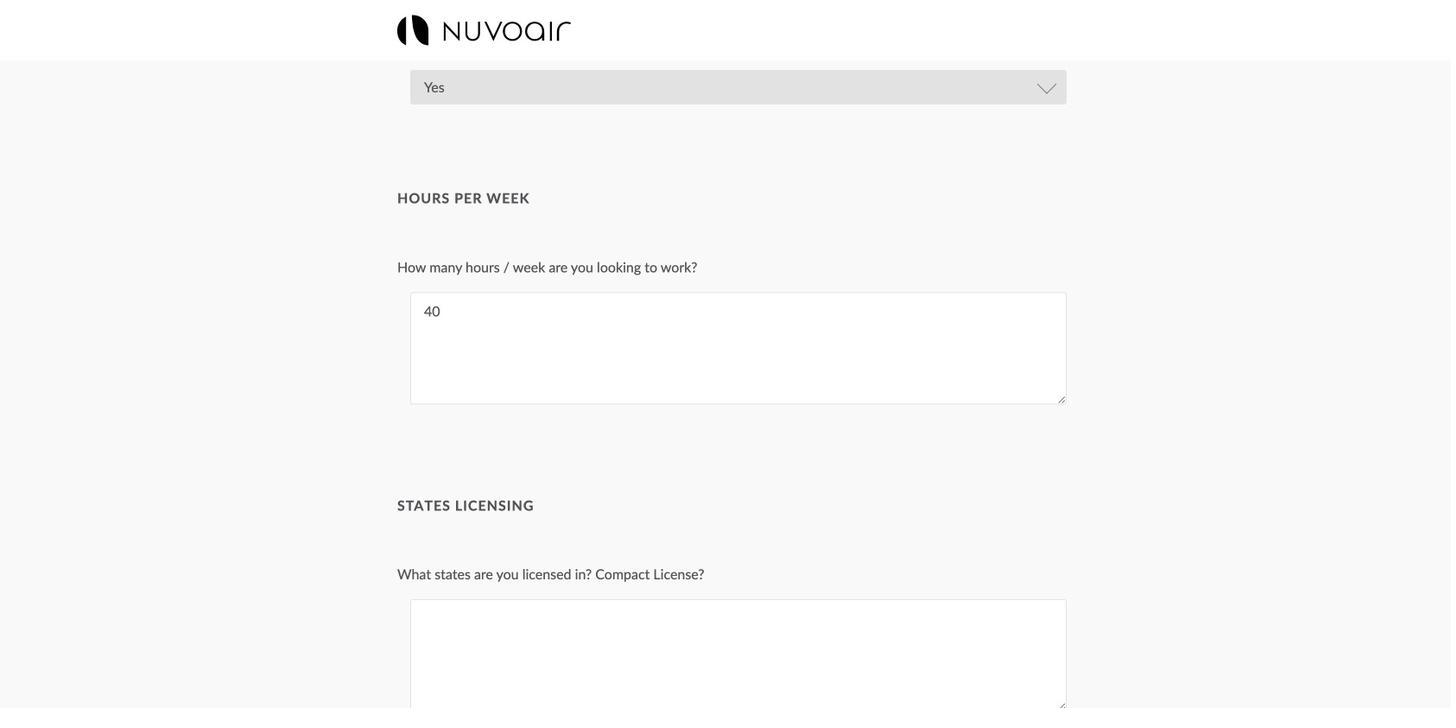 Task type: locate. For each thing, give the bounding box(es) containing it.
None text field
[[410, 292, 1067, 405]]

None text field
[[410, 599, 1067, 708]]



Task type: describe. For each thing, give the bounding box(es) containing it.
nuvoair logo image
[[397, 15, 571, 45]]



Task type: vqa. For each thing, say whether or not it's contained in the screenshot.
text box
yes



